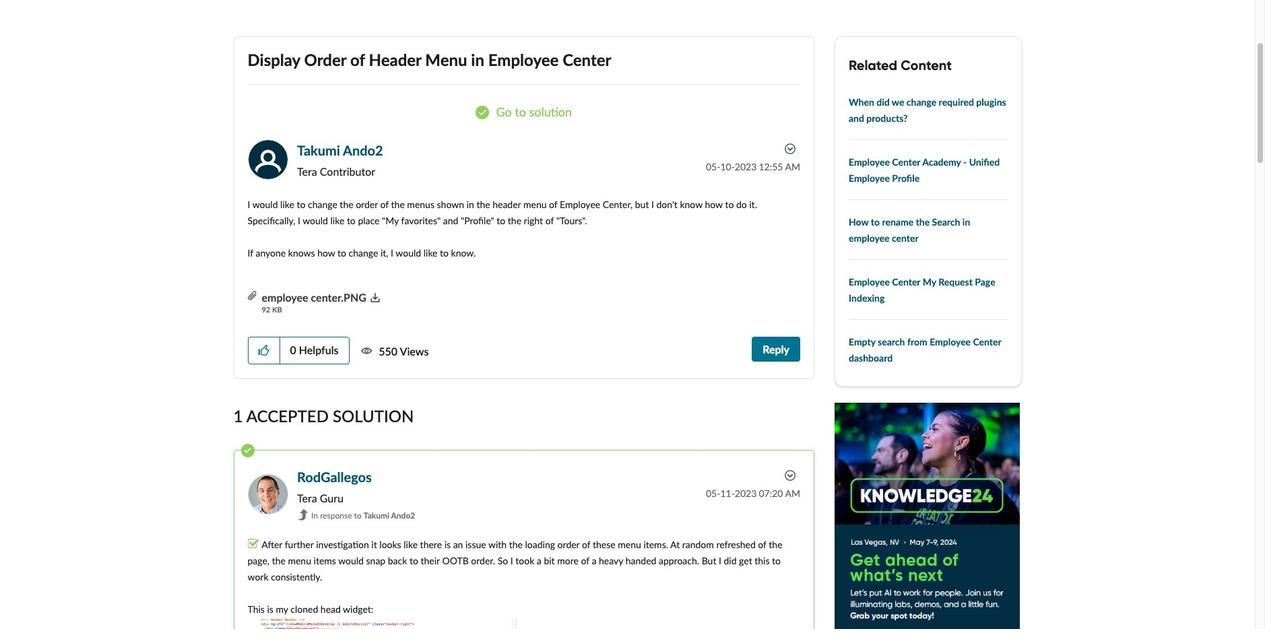 Task type: vqa. For each thing, say whether or not it's contained in the screenshot.
OOTB
yes



Task type: locate. For each thing, give the bounding box(es) containing it.
go to solution link
[[476, 105, 572, 120]]

1 vertical spatial menu
[[618, 539, 641, 550]]

i
[[248, 199, 250, 210], [651, 199, 654, 210], [298, 215, 300, 227], [391, 248, 393, 259], [510, 555, 513, 567], [719, 555, 721, 567]]

these
[[593, 539, 616, 550]]

employee inside employee center my request page indexing
[[849, 276, 890, 288]]

0
[[290, 343, 296, 356]]

i right but on the right of the page
[[651, 199, 654, 210]]

like up the specifically, on the top of page
[[280, 199, 294, 210]]

would up the specifically, on the top of page
[[252, 199, 278, 210]]

in right menu
[[471, 50, 484, 70]]

how
[[705, 199, 723, 210], [317, 248, 335, 259]]

change right we
[[907, 97, 937, 108]]

center.png
[[311, 291, 366, 304]]

0 horizontal spatial menu
[[288, 555, 311, 567]]

in for employee
[[471, 50, 484, 70]]

takumi ando2 tera contributor
[[297, 142, 383, 178]]

0 vertical spatial and
[[849, 113, 864, 124]]

employee
[[488, 50, 559, 70], [849, 157, 890, 168], [849, 173, 890, 184], [560, 199, 600, 210], [849, 276, 890, 288], [930, 336, 971, 348]]

to inside rodgallegos tera guru in response to takumi ando2
[[354, 511, 362, 521]]

0 horizontal spatial employee
[[262, 291, 308, 304]]

of right the 'order'
[[350, 50, 365, 70]]

page,
[[248, 555, 269, 567]]

1 vertical spatial how
[[317, 248, 335, 259]]

menu up handed
[[618, 539, 641, 550]]

employee up go to solution link on the top left of page
[[488, 50, 559, 70]]

0 horizontal spatial did
[[724, 555, 737, 567]]

1 horizontal spatial ando2
[[391, 511, 415, 521]]

to up knows
[[297, 199, 305, 210]]

takumi ando2 link
[[297, 142, 383, 159]]

to left do
[[725, 199, 734, 210]]

required
[[939, 97, 974, 108]]

empty
[[849, 336, 876, 348]]

takumi up "contributor"
[[297, 142, 340, 159]]

place
[[358, 215, 380, 227]]

11-
[[720, 488, 735, 499]]

tera inside rodgallegos tera guru in response to takumi ando2
[[297, 492, 317, 504]]

change inside i would like to change the order of the menus shown in the header menu of employee center, but i don't know how to do it. specifically, i would like to place "my favorites" and "profile" to the right of "tours".
[[308, 199, 337, 210]]

to
[[515, 105, 526, 120], [297, 199, 305, 210], [725, 199, 734, 210], [347, 215, 356, 227], [497, 215, 505, 227], [871, 217, 880, 228], [338, 248, 346, 259], [440, 248, 449, 259], [354, 511, 362, 521], [410, 555, 418, 567], [772, 555, 781, 567]]

0 vertical spatial 2023
[[735, 161, 757, 173]]

0 horizontal spatial change
[[308, 199, 337, 210]]

2023 left 12:55
[[735, 161, 757, 173]]

when
[[849, 97, 874, 108]]

right
[[524, 215, 543, 227]]

a left bit
[[537, 555, 541, 567]]

2 horizontal spatial menu
[[618, 539, 641, 550]]

0 vertical spatial order
[[356, 199, 378, 210]]

0 horizontal spatial ando2
[[343, 142, 383, 159]]

1 vertical spatial tera
[[297, 492, 317, 504]]

i right so
[[510, 555, 513, 567]]

order up more
[[558, 539, 580, 550]]

center up profile
[[892, 157, 920, 168]]

did inside after further investigation it looks like there is an issue with the loading order of these menu items. at random refreshed of the page, the menu items would snap back to their ootb order. so i took a bit more of a heavy handed approach. but i did get this to work consistently.
[[724, 555, 737, 567]]

0 horizontal spatial how
[[317, 248, 335, 259]]

the down after in the left bottom of the page
[[272, 555, 286, 567]]

550 views
[[379, 345, 429, 358]]

center,
[[603, 199, 633, 210]]

the up "my
[[391, 199, 405, 210]]

tera down takumi ando2 link
[[297, 165, 317, 178]]

rodgallegos image
[[248, 474, 288, 515]]

ando2 up "contributor"
[[343, 142, 383, 159]]

employee center.png link
[[262, 291, 366, 304]]

the down "contributor"
[[340, 199, 353, 210]]

1 vertical spatial did
[[724, 555, 737, 567]]

0 vertical spatial takumi
[[297, 142, 340, 159]]

1 horizontal spatial takumi
[[364, 511, 389, 521]]

i right the specifically, on the top of page
[[298, 215, 300, 227]]

1 horizontal spatial a
[[592, 555, 596, 567]]

the left search
[[916, 217, 930, 228]]

menu inside i would like to change the order of the menus shown in the header menu of employee center, but i don't know how to do it. specifically, i would like to place "my favorites" and "profile" to the right of "tours".
[[523, 199, 547, 210]]

1 vertical spatial am
[[785, 488, 800, 499]]

in inside i would like to change the order of the menus shown in the header menu of employee center, but i don't know how to do it. specifically, i would like to place "my favorites" and "profile" to the right of "tours".
[[467, 199, 474, 210]]

2023 for takumi ando2
[[735, 161, 757, 173]]

1 vertical spatial order
[[558, 539, 580, 550]]

the up this
[[769, 539, 782, 550]]

am right 12:55
[[785, 161, 800, 173]]

how right know
[[705, 199, 723, 210]]

ando2 up looks
[[391, 511, 415, 521]]

1 horizontal spatial did
[[877, 97, 890, 108]]

1 ‎05- from the top
[[706, 161, 720, 173]]

employee center my request page indexing link
[[849, 276, 995, 304]]

work
[[248, 571, 268, 583]]

am
[[785, 161, 800, 173], [785, 488, 800, 499]]

random
[[682, 539, 714, 550]]

center down page
[[973, 336, 1001, 348]]

0 horizontal spatial takumi
[[297, 142, 340, 159]]

0 vertical spatial menu
[[523, 199, 547, 210]]

did inside when did we change required plugins and products?
[[877, 97, 890, 108]]

0 horizontal spatial is
[[267, 604, 273, 615]]

‎05-11-2023 07:20 am
[[706, 488, 800, 499]]

employee inside i would like to change the order of the menus shown in the header menu of employee center, but i don't know how to do it. specifically, i would like to place "my favorites" and "profile" to the right of "tours".
[[560, 199, 600, 210]]

my
[[923, 276, 936, 288]]

would right it,
[[396, 248, 421, 259]]

it.
[[749, 199, 757, 210]]

cloned
[[291, 604, 318, 615]]

did left we
[[877, 97, 890, 108]]

in right search
[[962, 217, 970, 228]]

and down shown
[[443, 215, 458, 227]]

0 helpfuls
[[290, 343, 339, 356]]

is left the my
[[267, 604, 273, 615]]

contributor
[[320, 165, 375, 178]]

employee up kb
[[262, 291, 308, 304]]

a left heavy
[[592, 555, 596, 567]]

2 vertical spatial in
[[962, 217, 970, 228]]

center inside empty search from employee center dashboard
[[973, 336, 1001, 348]]

change left it,
[[349, 248, 378, 259]]

would
[[252, 199, 278, 210], [303, 215, 328, 227], [396, 248, 421, 259], [338, 555, 364, 567]]

in inside how to rename the search in employee center
[[962, 217, 970, 228]]

0 vertical spatial is
[[444, 539, 451, 550]]

tera inside takumi ando2 tera contributor
[[297, 165, 317, 178]]

1 vertical spatial ando2
[[391, 511, 415, 521]]

like inside after further investigation it looks like there is an issue with the loading order of these menu items. at random refreshed of the page, the menu items would snap back to their ootb order. so i took a bit more of a heavy handed approach. but i did get this to work consistently.
[[404, 539, 418, 550]]

order up place
[[356, 199, 378, 210]]

1 vertical spatial change
[[308, 199, 337, 210]]

display
[[248, 50, 300, 70]]

center up solution
[[563, 50, 611, 70]]

employee
[[849, 233, 890, 244], [262, 291, 308, 304]]

1 vertical spatial takumi
[[364, 511, 389, 521]]

of up this
[[758, 539, 766, 550]]

1 vertical spatial employee
[[262, 291, 308, 304]]

i up the specifically, on the top of page
[[248, 199, 250, 210]]

am for takumi ando2
[[785, 161, 800, 173]]

back
[[388, 555, 407, 567]]

tera up in
[[297, 492, 317, 504]]

1 2023 from the top
[[735, 161, 757, 173]]

1 horizontal spatial is
[[444, 539, 451, 550]]

to right go in the left top of the page
[[515, 105, 526, 120]]

1 am from the top
[[785, 161, 800, 173]]

i right it,
[[391, 248, 393, 259]]

center inside employee center academy - unified employee profile
[[892, 157, 920, 168]]

widget:
[[343, 604, 373, 615]]

2 2023 from the top
[[735, 488, 757, 499]]

related
[[849, 57, 897, 74]]

2 ‎05- from the top
[[706, 488, 720, 499]]

1 vertical spatial and
[[443, 215, 458, 227]]

0 vertical spatial am
[[785, 161, 800, 173]]

1 horizontal spatial and
[[849, 113, 864, 124]]

1 horizontal spatial employee
[[849, 233, 890, 244]]

1 horizontal spatial menu
[[523, 199, 547, 210]]

is
[[444, 539, 451, 550], [267, 604, 273, 615]]

menu up the 'right'
[[523, 199, 547, 210]]

to right how
[[871, 217, 880, 228]]

0 vertical spatial did
[[877, 97, 890, 108]]

in
[[471, 50, 484, 70], [467, 199, 474, 210], [962, 217, 970, 228]]

anyone
[[256, 248, 286, 259]]

am right 07:20
[[785, 488, 800, 499]]

request
[[939, 276, 973, 288]]

2 tera from the top
[[297, 492, 317, 504]]

header
[[369, 50, 421, 70]]

0 vertical spatial employee
[[849, 233, 890, 244]]

if
[[248, 248, 253, 259]]

to inside how to rename the search in employee center
[[871, 217, 880, 228]]

related content
[[849, 57, 952, 74]]

employee right from
[[930, 336, 971, 348]]

did left get
[[724, 555, 737, 567]]

1 horizontal spatial order
[[558, 539, 580, 550]]

0 vertical spatial ‎05-
[[706, 161, 720, 173]]

0 vertical spatial in
[[471, 50, 484, 70]]

search
[[878, 336, 905, 348]]

0 horizontal spatial a
[[537, 555, 541, 567]]

1 vertical spatial in
[[467, 199, 474, 210]]

employee up indexing
[[849, 276, 890, 288]]

ando2
[[343, 142, 383, 159], [391, 511, 415, 521]]

would up knows
[[303, 215, 328, 227]]

2 am from the top
[[785, 488, 800, 499]]

2 horizontal spatial change
[[907, 97, 937, 108]]

know.
[[451, 248, 476, 259]]

center
[[563, 50, 611, 70], [892, 157, 920, 168], [892, 276, 920, 288], [973, 336, 1001, 348]]

menu down the further
[[288, 555, 311, 567]]

0 horizontal spatial order
[[356, 199, 378, 210]]

plugins
[[976, 97, 1006, 108]]

1 tera from the top
[[297, 165, 317, 178]]

takumi ando2 image
[[248, 140, 288, 180]]

0 vertical spatial change
[[907, 97, 937, 108]]

display order of header menu in employee center
[[248, 50, 611, 70]]

-
[[963, 157, 967, 168]]

employee up "tours".
[[560, 199, 600, 210]]

2023 left 07:20
[[735, 488, 757, 499]]

and
[[849, 113, 864, 124], [443, 215, 458, 227]]

1 vertical spatial ‎05-
[[706, 488, 720, 499]]

rename
[[882, 217, 914, 228]]

don't
[[656, 199, 678, 210]]

in up "profile"
[[467, 199, 474, 210]]

0 vertical spatial tera
[[297, 165, 317, 178]]

to right the response
[[354, 511, 362, 521]]

to left 'know.'
[[440, 248, 449, 259]]

1 horizontal spatial how
[[705, 199, 723, 210]]

change down "contributor"
[[308, 199, 337, 210]]

would inside after further investigation it looks like there is an issue with the loading order of these menu items. at random refreshed of the page, the menu items would snap back to their ootb order. so i took a bit more of a heavy handed approach. but i did get this to work consistently.
[[338, 555, 364, 567]]

of
[[350, 50, 365, 70], [380, 199, 389, 210], [549, 199, 557, 210], [545, 215, 554, 227], [582, 539, 590, 550], [758, 539, 766, 550], [581, 555, 589, 567]]

tera
[[297, 165, 317, 178], [297, 492, 317, 504]]

would down investigation at left bottom
[[338, 555, 364, 567]]

center left my
[[892, 276, 920, 288]]

0 vertical spatial how
[[705, 199, 723, 210]]

0 vertical spatial ando2
[[343, 142, 383, 159]]

center inside employee center my request page indexing
[[892, 276, 920, 288]]

takumi up it
[[364, 511, 389, 521]]

1 vertical spatial 2023
[[735, 488, 757, 499]]

loading
[[525, 539, 555, 550]]

indexing
[[849, 293, 885, 304]]

employee left profile
[[849, 173, 890, 184]]

search
[[932, 217, 960, 228]]

like right looks
[[404, 539, 418, 550]]

is left an
[[444, 539, 451, 550]]

like
[[280, 199, 294, 210], [330, 215, 344, 227], [424, 248, 438, 259], [404, 539, 418, 550]]

employee down how
[[849, 233, 890, 244]]

how right knows
[[317, 248, 335, 259]]

if anyone knows how to change it, i would like to know.
[[248, 248, 476, 259]]

0 horizontal spatial and
[[443, 215, 458, 227]]

and down when
[[849, 113, 864, 124]]

did
[[877, 97, 890, 108], [724, 555, 737, 567]]

of up "my
[[380, 199, 389, 210]]

1 horizontal spatial change
[[349, 248, 378, 259]]

how to rename the search in employee center link
[[849, 217, 970, 244]]

reply
[[763, 343, 789, 355]]

items
[[314, 555, 336, 567]]



Task type: describe. For each thing, give the bounding box(es) containing it.
shown
[[437, 199, 464, 210]]

solution
[[529, 105, 572, 120]]

menus
[[407, 199, 434, 210]]

employee center.png 92 kb
[[262, 291, 366, 314]]

go to solution
[[496, 105, 572, 120]]

ando2 inside rodgallegos tera guru in response to takumi ando2
[[391, 511, 415, 521]]

to right knows
[[338, 248, 346, 259]]

with
[[488, 539, 507, 550]]

order inside after further investigation it looks like there is an issue with the loading order of these menu items. at random refreshed of the page, the menu items would snap back to their ootb order. so i took a bit more of a heavy handed approach. but i did get this to work consistently.
[[558, 539, 580, 550]]

am for rodgallegos
[[785, 488, 800, 499]]

how to rename the search in employee center
[[849, 217, 970, 244]]

employee center academy - unified employee profile link
[[849, 157, 1000, 184]]

ando2 inside takumi ando2 tera contributor
[[343, 142, 383, 159]]

reply link
[[752, 337, 800, 362]]

attachment image
[[248, 291, 262, 301]]

my
[[276, 604, 288, 615]]

550
[[379, 345, 397, 358]]

views
[[400, 345, 429, 358]]

download this attachment image
[[367, 293, 378, 303]]

takumi inside takumi ando2 tera contributor
[[297, 142, 340, 159]]

how inside i would like to change the order of the menus shown in the header menu of employee center, but i don't know how to do it. specifically, i would like to place "my favorites" and "profile" to the right of "tours".
[[705, 199, 723, 210]]

kb
[[272, 305, 282, 314]]

to right this
[[772, 555, 781, 567]]

employee inside empty search from employee center dashboard
[[930, 336, 971, 348]]

1 a from the left
[[537, 555, 541, 567]]

empty search from employee center dashboard
[[849, 336, 1001, 364]]

content
[[901, 57, 952, 74]]

1 accepted solution
[[233, 406, 414, 426]]

this
[[755, 555, 770, 567]]

rodgallegos
[[297, 469, 372, 485]]

2 vertical spatial menu
[[288, 555, 311, 567]]

employee center my request page indexing
[[849, 276, 995, 304]]

when did we change required plugins and products? link
[[849, 97, 1006, 124]]

is inside after further investigation it looks like there is an issue with the loading order of these menu items. at random refreshed of the page, the menu items would snap back to their ootb order. so i took a bit more of a heavy handed approach. but i did get this to work consistently.
[[444, 539, 451, 550]]

07:20
[[759, 488, 783, 499]]

and inside when did we change required plugins and products?
[[849, 113, 864, 124]]

bit
[[544, 555, 555, 567]]

approach.
[[659, 555, 699, 567]]

handed
[[626, 555, 656, 567]]

of left these
[[582, 539, 590, 550]]

further
[[285, 539, 314, 550]]

but
[[635, 199, 649, 210]]

"my
[[382, 215, 399, 227]]

order.
[[471, 555, 495, 567]]

there
[[420, 539, 442, 550]]

head
[[321, 604, 341, 615]]

response
[[320, 511, 352, 521]]

change inside when did we change required plugins and products?
[[907, 97, 937, 108]]

i right 'but' on the right of page
[[719, 555, 721, 567]]

order
[[304, 50, 346, 70]]

employee inside employee center.png 92 kb
[[262, 291, 308, 304]]

2023 for rodgallegos
[[735, 488, 757, 499]]

guru
[[320, 492, 344, 504]]

after further investigation it looks like there is an issue with the loading order of these menu items. at random refreshed of the page, the menu items would snap back to their ootb order. so i took a bit more of a heavy handed approach. but i did get this to work consistently.
[[248, 539, 782, 583]]

in
[[311, 511, 318, 521]]

of up "tours".
[[549, 199, 557, 210]]

this
[[248, 604, 265, 615]]

to left place
[[347, 215, 356, 227]]

we
[[892, 97, 904, 108]]

employee down the products?
[[849, 157, 890, 168]]

1
[[233, 406, 243, 426]]

favorites"
[[401, 215, 441, 227]]

"profile"
[[461, 215, 494, 227]]

92
[[262, 305, 270, 314]]

1 vertical spatial is
[[267, 604, 273, 615]]

took
[[516, 555, 534, 567]]

employee inside how to rename the search in employee center
[[849, 233, 890, 244]]

do
[[736, 199, 747, 210]]

10-
[[720, 161, 735, 173]]

get
[[739, 555, 752, 567]]

this is my cloned head widget:
[[248, 604, 373, 615]]

an
[[453, 539, 463, 550]]

and inside i would like to change the order of the menus shown in the header menu of employee center, but i don't know how to do it. specifically, i would like to place "my favorites" and "profile" to the right of "tours".
[[443, 215, 458, 227]]

‎05- for takumi ando2
[[706, 161, 720, 173]]

products?
[[867, 113, 908, 124]]

issue
[[465, 539, 486, 550]]

refreshed
[[716, 539, 756, 550]]

‎05- for rodgallegos
[[706, 488, 720, 499]]

the right the with
[[509, 539, 523, 550]]

takumi inside rodgallegos tera guru in response to takumi ando2
[[364, 511, 389, 521]]

it,
[[381, 248, 388, 259]]

header
[[493, 199, 521, 210]]

know
[[680, 199, 703, 210]]

their
[[421, 555, 440, 567]]

helpfuls
[[299, 343, 339, 356]]

to down header
[[497, 215, 505, 227]]

like left place
[[330, 215, 344, 227]]

it
[[371, 539, 377, 550]]

2 a from the left
[[592, 555, 596, 567]]

after
[[262, 539, 282, 550]]

more
[[557, 555, 579, 567]]

like left 'know.'
[[424, 248, 438, 259]]

the up "profile"
[[477, 199, 490, 210]]

the inside how to rename the search in employee center
[[916, 217, 930, 228]]

in for employee
[[962, 217, 970, 228]]

center
[[892, 233, 919, 244]]

at
[[670, 539, 680, 550]]

looks
[[379, 539, 401, 550]]

but
[[702, 555, 716, 567]]

of right more
[[581, 555, 589, 567]]

to left "their" on the left
[[410, 555, 418, 567]]

how
[[849, 217, 869, 228]]

2 vertical spatial change
[[349, 248, 378, 259]]

specifically,
[[248, 215, 295, 227]]

employee center academy - unified employee profile
[[849, 157, 1000, 184]]

so
[[498, 555, 508, 567]]

knows
[[288, 248, 315, 259]]

i would like to change the order of the menus shown in the header menu of employee center, but i don't know how to do it. specifically, i would like to place "my favorites" and "profile" to the right of "tours".
[[248, 199, 757, 227]]

when did we change required plugins and products?
[[849, 97, 1006, 124]]

order inside i would like to change the order of the menus shown in the header menu of employee center, but i don't know how to do it. specifically, i would like to place "my favorites" and "profile" to the right of "tours".
[[356, 199, 378, 210]]

academy
[[922, 157, 961, 168]]

the down header
[[508, 215, 521, 227]]

accepted
[[246, 406, 329, 426]]

profile
[[892, 173, 920, 184]]

of right the 'right'
[[545, 215, 554, 227]]



